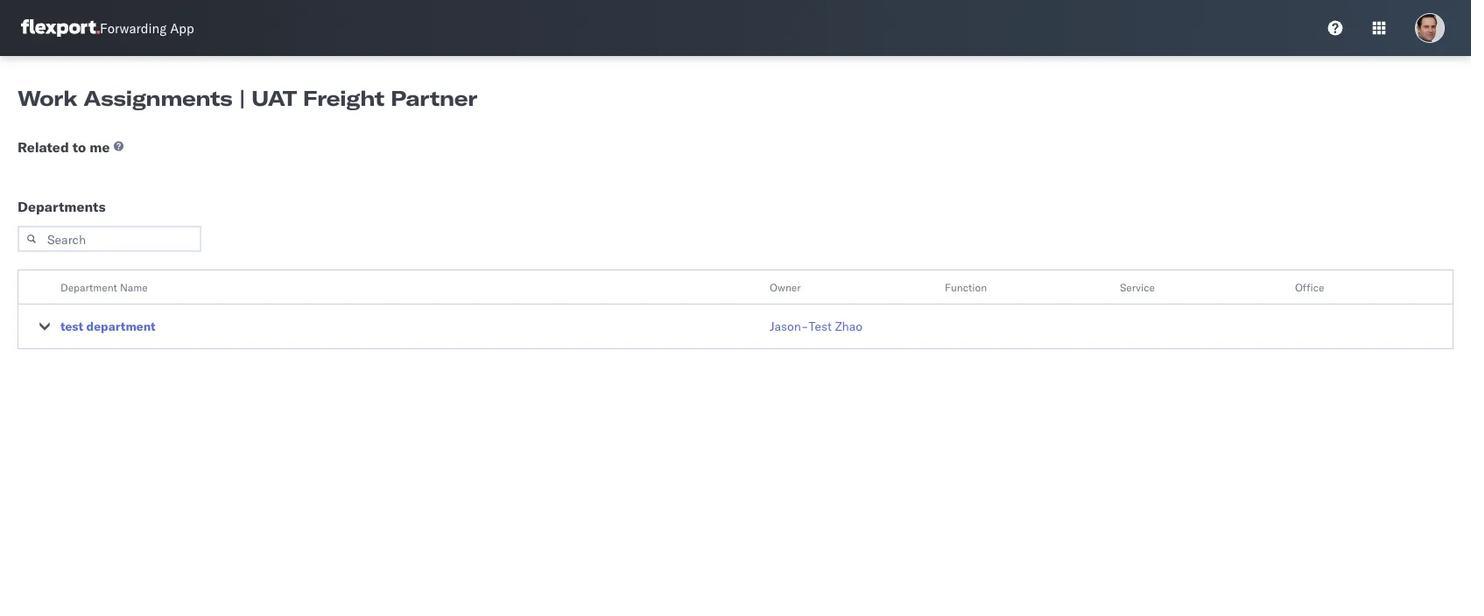 Task type: vqa. For each thing, say whether or not it's contained in the screenshot.
'Download all'
no



Task type: describe. For each thing, give the bounding box(es) containing it.
uat
[[252, 85, 297, 111]]

department
[[60, 281, 117, 294]]

work
[[18, 85, 77, 111]]

flexport. image
[[21, 19, 100, 37]]

department
[[86, 319, 156, 334]]

owner
[[770, 281, 801, 294]]

forwarding app link
[[21, 19, 194, 37]]

Search text field
[[18, 226, 201, 252]]

freight
[[303, 85, 384, 111]]

me
[[90, 138, 110, 156]]

service
[[1120, 281, 1155, 294]]

test
[[809, 319, 832, 334]]

partner
[[391, 85, 477, 111]]

jason-test zhao
[[770, 319, 863, 334]]



Task type: locate. For each thing, give the bounding box(es) containing it.
|
[[239, 85, 246, 111]]

jason-
[[770, 319, 809, 334]]

forwarding app
[[100, 20, 194, 36]]

office
[[1296, 281, 1325, 294]]

assignments
[[83, 85, 232, 111]]

test
[[60, 319, 83, 334]]

test department link
[[60, 318, 156, 336]]

name
[[120, 281, 148, 294]]

zhao
[[835, 319, 863, 334]]

test department
[[60, 319, 156, 334]]

work assignments | uat freight partner
[[18, 85, 477, 111]]

related
[[18, 138, 69, 156]]

jason-test zhao link
[[770, 318, 863, 336]]

function
[[945, 281, 987, 294]]

to
[[72, 138, 86, 156]]

forwarding
[[100, 20, 167, 36]]

department name
[[60, 281, 148, 294]]

related to me
[[18, 138, 110, 156]]

departments
[[18, 198, 106, 216]]

app
[[170, 20, 194, 36]]



